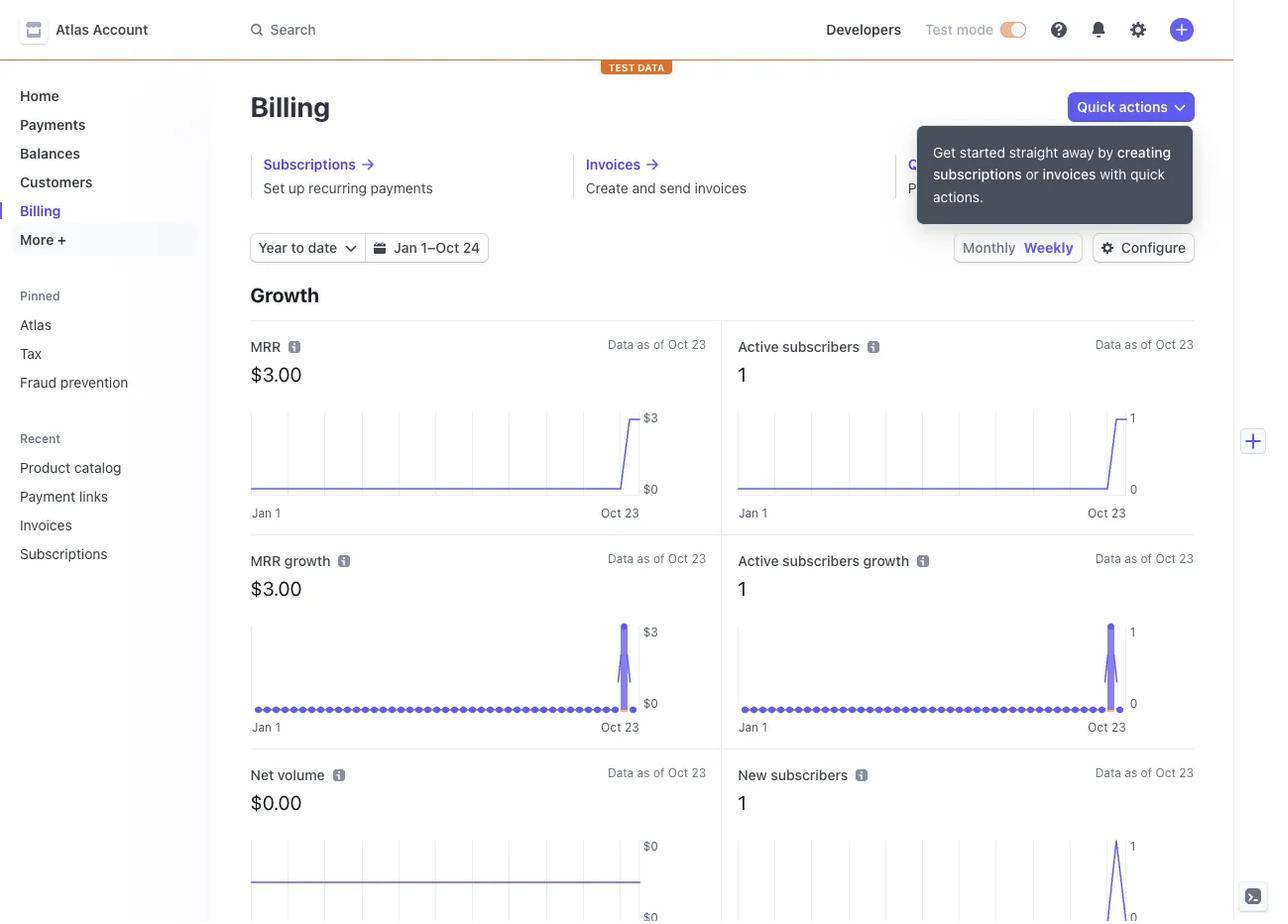 Task type: locate. For each thing, give the bounding box(es) containing it.
with
[[1100, 166, 1127, 183]]

data as of oct 23 for net volume
[[608, 766, 707, 781]]

subscribers for new subscribers
[[771, 767, 848, 784]]

with quick actions.
[[933, 166, 1165, 205]]

0 vertical spatial subscriptions link
[[263, 155, 549, 175]]

data as of oct 23 for active subscribers growth
[[1096, 552, 1194, 566]]

actions.
[[933, 188, 984, 205]]

mrr
[[251, 338, 281, 355], [251, 553, 281, 569]]

subscribers
[[783, 338, 860, 355], [783, 553, 860, 569], [771, 767, 848, 784]]

invoices
[[1043, 166, 1097, 183], [695, 180, 747, 196]]

$3.00 down "mrr growth"
[[251, 577, 302, 600]]

Search search field
[[239, 11, 795, 48]]

home
[[20, 87, 59, 104]]

as for net volume
[[637, 766, 650, 781]]

atlas left "account"
[[56, 21, 89, 38]]

subscriptions down payment links
[[20, 546, 108, 562]]

net volume
[[251, 767, 325, 784]]

of for new subscribers
[[1141, 766, 1153, 781]]

invoices right send
[[695, 180, 747, 196]]

2 $3.00 from the top
[[251, 577, 302, 600]]

$3.00 down growth
[[251, 363, 302, 386]]

0 horizontal spatial atlas
[[20, 316, 52, 333]]

1 vertical spatial $3.00
[[251, 577, 302, 600]]

core navigation links element
[[12, 79, 195, 256]]

0 vertical spatial atlas
[[56, 21, 89, 38]]

invoices down away
[[1043, 166, 1097, 183]]

monthly
[[963, 239, 1016, 256]]

0 vertical spatial billing
[[251, 90, 330, 123]]

0 horizontal spatial invoices link
[[12, 509, 167, 542]]

of for mrr
[[654, 337, 665, 352]]

svg image
[[374, 242, 386, 254], [1102, 242, 1114, 254]]

24
[[463, 239, 480, 256]]

2 vertical spatial subscribers
[[771, 767, 848, 784]]

monthly weekly
[[963, 239, 1074, 256]]

1 vertical spatial invoices
[[20, 517, 72, 534]]

started
[[960, 144, 1006, 161]]

1 vertical spatial subscriptions link
[[12, 538, 167, 570]]

test
[[926, 21, 953, 38]]

1 horizontal spatial invoices link
[[586, 155, 872, 175]]

1 active from the top
[[738, 338, 779, 355]]

2 svg image from the left
[[1102, 242, 1114, 254]]

send
[[660, 180, 691, 196]]

1 vertical spatial billing
[[20, 202, 61, 219]]

atlas inside "pinned" element
[[20, 316, 52, 333]]

and
[[632, 180, 656, 196]]

search
[[270, 21, 316, 38]]

atlas for atlas account
[[56, 21, 89, 38]]

1 vertical spatial atlas
[[20, 316, 52, 333]]

invoices link down links
[[12, 509, 167, 542]]

0 horizontal spatial svg image
[[374, 242, 386, 254]]

0 horizontal spatial invoices
[[20, 517, 72, 534]]

get
[[933, 144, 956, 161]]

1 horizontal spatial atlas
[[56, 21, 89, 38]]

1 vertical spatial invoices link
[[12, 509, 167, 542]]

more
[[20, 231, 54, 248]]

1 horizontal spatial subscriptions
[[263, 156, 356, 173]]

data
[[638, 62, 665, 73]]

2 active from the top
[[738, 553, 779, 569]]

$0.00
[[251, 792, 302, 814]]

1 for active subscribers
[[738, 363, 747, 386]]

oct for net volume
[[668, 766, 689, 781]]

jan
[[394, 239, 417, 256]]

atlas link
[[12, 308, 195, 341]]

get started straight away by
[[933, 144, 1118, 161]]

subscribers for active subscribers
[[783, 338, 860, 355]]

data as of oct 23 for new subscribers
[[1096, 766, 1194, 781]]

1 down the active subscribers
[[738, 363, 747, 386]]

create and send invoices
[[586, 180, 747, 196]]

subscriptions
[[263, 156, 356, 173], [20, 546, 108, 562]]

create
[[586, 180, 629, 196]]

pinned
[[20, 289, 60, 304]]

1 horizontal spatial subscriptions link
[[263, 155, 549, 175]]

active for active subscribers
[[738, 338, 779, 355]]

1 horizontal spatial svg image
[[1102, 242, 1114, 254]]

developers link
[[819, 14, 910, 46]]

quick actions
[[1078, 98, 1169, 115]]

23 for mrr
[[692, 337, 707, 352]]

1 mrr from the top
[[251, 338, 281, 355]]

billing down search
[[251, 90, 330, 123]]

set up recurring payments
[[263, 180, 433, 196]]

subscriptions link
[[263, 155, 549, 175], [12, 538, 167, 570]]

developers
[[827, 21, 902, 38]]

growth
[[251, 284, 319, 307]]

creating
[[1118, 144, 1172, 161]]

1 vertical spatial active
[[738, 553, 779, 569]]

0 vertical spatial $3.00
[[251, 363, 302, 386]]

atlas
[[56, 21, 89, 38], [20, 316, 52, 333]]

2 mrr from the top
[[251, 553, 281, 569]]

invoices up the create
[[586, 156, 641, 173]]

subscriptions up up
[[263, 156, 356, 173]]

year
[[258, 239, 288, 256]]

atlas inside button
[[56, 21, 89, 38]]

1 horizontal spatial billing
[[251, 90, 330, 123]]

payment links
[[20, 488, 108, 505]]

subscriptions
[[933, 166, 1022, 183]]

1 for new subscribers
[[738, 792, 747, 814]]

configure
[[1122, 239, 1186, 256]]

settings image
[[1131, 22, 1147, 38]]

1 vertical spatial mrr
[[251, 553, 281, 569]]

data as of oct 23
[[608, 337, 707, 352], [1096, 337, 1194, 352], [608, 552, 707, 566], [1096, 552, 1194, 566], [608, 766, 707, 781], [1096, 766, 1194, 781]]

configure button
[[1094, 234, 1194, 262]]

billing inside 'link'
[[20, 202, 61, 219]]

of
[[654, 337, 665, 352], [1141, 337, 1153, 352], [654, 552, 665, 566], [1141, 552, 1153, 566], [654, 766, 665, 781], [1141, 766, 1153, 781]]

invoices down payment
[[20, 517, 72, 534]]

product
[[20, 459, 71, 476]]

data for active subscribers
[[1096, 337, 1122, 352]]

growth
[[285, 553, 331, 569], [864, 553, 910, 569]]

quick
[[1078, 98, 1116, 115]]

0 vertical spatial mrr
[[251, 338, 281, 355]]

svg image left "configure"
[[1102, 242, 1114, 254]]

invoices link
[[586, 155, 872, 175], [12, 509, 167, 542]]

data for mrr growth
[[608, 552, 634, 566]]

atlas down pinned
[[20, 316, 52, 333]]

by
[[1098, 144, 1114, 161]]

data for new subscribers
[[1096, 766, 1122, 781]]

billing up more +
[[20, 202, 61, 219]]

svg image
[[345, 242, 357, 254]]

more +
[[20, 231, 66, 248]]

$3.00
[[251, 363, 302, 386], [251, 577, 302, 600]]

oct for active subscribers growth
[[1156, 552, 1176, 566]]

links
[[79, 488, 108, 505]]

svg image left "jan"
[[374, 242, 386, 254]]

active
[[738, 338, 779, 355], [738, 553, 779, 569]]

recent element
[[0, 451, 211, 570]]

$3.00 for mrr growth
[[251, 577, 302, 600]]

as for new subscribers
[[1125, 766, 1138, 781]]

1 svg image from the left
[[374, 242, 386, 254]]

help image
[[1051, 22, 1067, 38]]

or
[[1026, 166, 1039, 183]]

0 vertical spatial active
[[738, 338, 779, 355]]

1 $3.00 from the top
[[251, 363, 302, 386]]

subscriptions link down payment links link
[[12, 538, 167, 570]]

23 for active subscribers
[[1180, 337, 1194, 352]]

1
[[421, 239, 428, 256], [738, 363, 747, 386], [738, 577, 747, 600], [738, 792, 747, 814]]

atlas account
[[56, 21, 148, 38]]

invoices link up send
[[586, 155, 872, 175]]

0 horizontal spatial invoices
[[695, 180, 747, 196]]

test data
[[609, 62, 665, 73]]

1 vertical spatial subscribers
[[783, 553, 860, 569]]

0 vertical spatial subscriptions
[[263, 156, 356, 173]]

0 vertical spatial subscribers
[[783, 338, 860, 355]]

0 horizontal spatial subscriptions
[[20, 546, 108, 562]]

up
[[289, 180, 305, 196]]

1 horizontal spatial growth
[[864, 553, 910, 569]]

0 vertical spatial invoices
[[586, 156, 641, 173]]

$3.00 for mrr
[[251, 363, 302, 386]]

year to date
[[258, 239, 337, 256]]

1 vertical spatial subscriptions
[[20, 546, 108, 562]]

1 growth from the left
[[285, 553, 331, 569]]

recurring
[[309, 180, 367, 196]]

subscriptions link up payments
[[263, 155, 549, 175]]

1 for active subscribers growth
[[738, 577, 747, 600]]

0 horizontal spatial growth
[[285, 553, 331, 569]]

0 horizontal spatial billing
[[20, 202, 61, 219]]

of for active subscribers
[[1141, 337, 1153, 352]]

1 down active subscribers growth
[[738, 577, 747, 600]]

1 down 'new'
[[738, 792, 747, 814]]

oct
[[436, 239, 459, 256], [668, 337, 689, 352], [1156, 337, 1176, 352], [668, 552, 689, 566], [1156, 552, 1176, 566], [668, 766, 689, 781], [1156, 766, 1176, 781]]

invoices
[[586, 156, 641, 173], [20, 517, 72, 534]]



Task type: vqa. For each thing, say whether or not it's contained in the screenshot.


Task type: describe. For each thing, give the bounding box(es) containing it.
data for active subscribers growth
[[1096, 552, 1122, 566]]

or invoices
[[1022, 166, 1097, 183]]

atlas for atlas
[[20, 316, 52, 333]]

oct for new subscribers
[[1156, 766, 1176, 781]]

1 right "jan"
[[421, 239, 428, 256]]

payment
[[20, 488, 75, 505]]

product catalog link
[[12, 451, 167, 484]]

net
[[251, 767, 274, 784]]

away
[[1062, 144, 1095, 161]]

as for mrr growth
[[637, 552, 650, 566]]

0 vertical spatial invoices link
[[586, 155, 872, 175]]

estimates
[[1008, 180, 1070, 196]]

23 for new subscribers
[[1180, 766, 1194, 781]]

as for active subscribers
[[1125, 337, 1138, 352]]

payment links link
[[12, 480, 167, 513]]

provide
[[909, 180, 957, 196]]

atlas account button
[[20, 16, 168, 44]]

set
[[263, 180, 285, 196]]

payments link
[[12, 108, 195, 141]]

1 horizontal spatial invoices
[[586, 156, 641, 173]]

+
[[57, 231, 66, 248]]

1 horizontal spatial invoices
[[1043, 166, 1097, 183]]

catalog
[[74, 459, 122, 476]]

product catalog
[[20, 459, 122, 476]]

home link
[[12, 79, 195, 112]]

data for net volume
[[608, 766, 634, 781]]

customers
[[20, 174, 93, 190]]

of for mrr growth
[[654, 552, 665, 566]]

oct for mrr
[[668, 337, 689, 352]]

active subscribers
[[738, 338, 860, 355]]

fraud prevention
[[20, 374, 128, 391]]

mrr for mrr
[[251, 338, 281, 355]]

23 for mrr growth
[[692, 552, 707, 566]]

23 for active subscribers growth
[[1180, 552, 1194, 566]]

active for active subscribers growth
[[738, 553, 779, 569]]

balances
[[20, 145, 80, 162]]

data as of oct 23 for mrr
[[608, 337, 707, 352]]

invoices link inside recent element
[[12, 509, 167, 542]]

tax
[[20, 345, 42, 362]]

creating subscriptions
[[933, 144, 1172, 183]]

balances link
[[12, 137, 195, 170]]

new subscribers
[[738, 767, 848, 784]]

notifications image
[[1091, 22, 1107, 38]]

provide pricing estimates
[[909, 180, 1070, 196]]

23 for net volume
[[692, 766, 707, 781]]

date
[[308, 239, 337, 256]]

billing link
[[12, 194, 195, 227]]

subscriptions inside recent element
[[20, 546, 108, 562]]

year to date button
[[251, 234, 365, 262]]

mode
[[957, 21, 994, 38]]

weekly button
[[1024, 239, 1074, 256]]

recent
[[20, 432, 61, 446]]

0 horizontal spatial subscriptions link
[[12, 538, 167, 570]]

as for active subscribers growth
[[1125, 552, 1138, 566]]

as for mrr
[[637, 337, 650, 352]]

monthly button
[[963, 239, 1016, 256]]

–
[[428, 239, 436, 256]]

data as of oct 23 for active subscribers
[[1096, 337, 1194, 352]]

data for mrr
[[608, 337, 634, 352]]

quotes
[[909, 156, 957, 173]]

weekly
[[1024, 239, 1074, 256]]

to
[[291, 239, 304, 256]]

new
[[738, 767, 767, 784]]

svg image inside configure button
[[1102, 242, 1114, 254]]

test
[[609, 62, 635, 73]]

straight
[[1010, 144, 1059, 161]]

of for net volume
[[654, 766, 665, 781]]

oct for mrr growth
[[668, 552, 689, 566]]

prevention
[[60, 374, 128, 391]]

pinned element
[[12, 308, 195, 399]]

payments
[[20, 116, 86, 133]]

jan 1 – oct 24
[[394, 239, 480, 256]]

data as of oct 23 for mrr growth
[[608, 552, 707, 566]]

test mode
[[926, 21, 994, 38]]

pricing
[[960, 180, 1004, 196]]

volume
[[278, 767, 325, 784]]

fraud prevention link
[[12, 366, 195, 399]]

mrr growth
[[251, 553, 331, 569]]

mrr for mrr growth
[[251, 553, 281, 569]]

oct for active subscribers
[[1156, 337, 1176, 352]]

actions
[[1120, 98, 1169, 115]]

pinned navigation links element
[[12, 280, 199, 399]]

subscribers for active subscribers growth
[[783, 553, 860, 569]]

invoices inside recent element
[[20, 517, 72, 534]]

quick actions button
[[1070, 93, 1194, 121]]

of for active subscribers growth
[[1141, 552, 1153, 566]]

recent navigation links element
[[0, 423, 211, 570]]

tax link
[[12, 337, 195, 370]]

2 growth from the left
[[864, 553, 910, 569]]

Search text field
[[239, 11, 795, 48]]

account
[[93, 21, 148, 38]]

quick
[[1131, 166, 1165, 183]]

quotes link
[[909, 155, 1194, 175]]

customers link
[[12, 166, 195, 198]]

fraud
[[20, 374, 57, 391]]

payments
[[371, 180, 433, 196]]

active subscribers growth
[[738, 553, 910, 569]]



